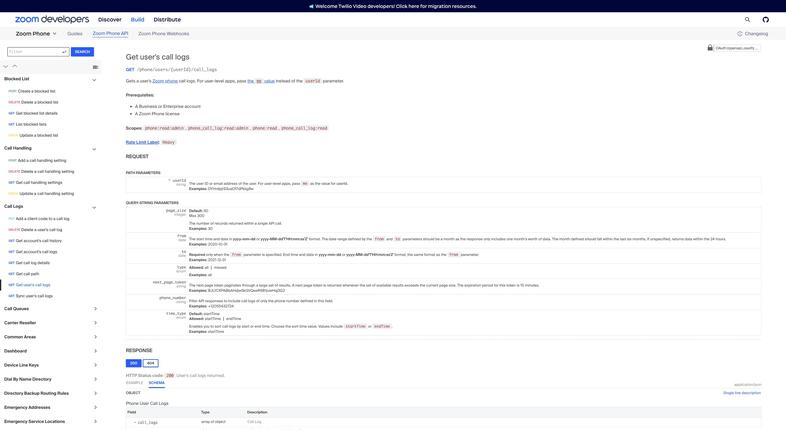 Task type: locate. For each thing, give the bounding box(es) containing it.
phone for zoom phone
[[33, 30, 50, 37]]

zoom phone api link
[[93, 30, 128, 37]]

200 button
[[126, 360, 142, 368]]

parameters right string
[[154, 201, 179, 206]]

for
[[420, 3, 427, 9]]

200
[[130, 361, 137, 366], [166, 374, 174, 379]]

webhooks
[[167, 31, 189, 37]]

phone left down icon on the left
[[33, 30, 50, 37]]

parameters right path
[[136, 171, 160, 176]]

guides link
[[67, 30, 83, 37]]

history image
[[738, 31, 745, 36]]

1 horizontal spatial object
[[215, 420, 226, 425]]

2 horizontal spatial zoom
[[138, 31, 151, 37]]

github image
[[763, 17, 769, 23]]

404
[[147, 361, 154, 366]]

object up the user
[[126, 391, 140, 396]]

200 up "http"
[[130, 361, 137, 366]]

1 horizontal spatial 200
[[166, 374, 174, 379]]

zoom for zoom phone webhooks
[[138, 31, 151, 37]]

click
[[396, 3, 407, 9]]

- call_logs
[[134, 420, 158, 426]]

parameters
[[136, 171, 160, 176], [154, 201, 179, 206]]

returned.
[[207, 373, 225, 379]]

0 vertical spatial 200
[[130, 361, 137, 366]]

zoom phone webhooks
[[138, 31, 189, 37]]

object
[[126, 391, 140, 396], [215, 420, 226, 425]]

-
[[134, 420, 137, 426]]

http
[[126, 373, 137, 379]]

0 vertical spatial object
[[126, 391, 140, 396]]

notification image
[[309, 4, 314, 9]]

3 zoom from the left
[[138, 31, 151, 37]]

200 right code:
[[166, 374, 174, 379]]

welcome twilio video developers! click here for migration resources. link
[[303, 3, 483, 9]]

phone
[[33, 30, 50, 37], [106, 30, 120, 37], [152, 31, 166, 37], [126, 401, 139, 407]]

0 horizontal spatial zoom
[[16, 30, 31, 37]]

github image
[[763, 17, 769, 23]]

0 vertical spatial parameters
[[136, 171, 160, 176]]

call
[[150, 401, 158, 407]]

single
[[723, 391, 734, 396]]

1 vertical spatial 200
[[166, 374, 174, 379]]

search image
[[745, 17, 751, 22]]

200 inside 200 'button'
[[130, 361, 137, 366]]

zoom phone
[[16, 30, 50, 37]]

phone for zoom phone api
[[106, 30, 120, 37]]

phone up field
[[126, 401, 139, 407]]

2 zoom from the left
[[93, 30, 105, 37]]

logs
[[159, 401, 168, 407]]

notification image
[[309, 4, 315, 9]]

1 horizontal spatial zoom
[[93, 30, 105, 37]]

zoom for zoom phone api
[[93, 30, 105, 37]]

zoom phone webhooks link
[[138, 30, 189, 37]]

call
[[190, 373, 197, 379]]

object right "of"
[[215, 420, 226, 425]]

api
[[121, 30, 128, 37]]

0 horizontal spatial 200
[[130, 361, 137, 366]]

path
[[126, 171, 135, 176]]

phone left api
[[106, 30, 120, 37]]

zoom
[[16, 30, 31, 37], [93, 30, 105, 37], [138, 31, 151, 37]]

query-
[[126, 201, 140, 206]]

zoom developer logo image
[[15, 15, 89, 24]]

phone left webhooks
[[152, 31, 166, 37]]

changelog
[[745, 31, 768, 37]]

phone inside "link"
[[106, 30, 120, 37]]

request
[[126, 153, 149, 160]]

1 vertical spatial parameters
[[154, 201, 179, 206]]

user's
[[176, 373, 189, 379]]

search image
[[745, 17, 751, 22]]

1 zoom from the left
[[16, 30, 31, 37]]

404 button
[[143, 360, 158, 368]]

0 horizontal spatial object
[[126, 391, 140, 396]]

zoom inside "link"
[[93, 30, 105, 37]]



Task type: describe. For each thing, give the bounding box(es) containing it.
array of object
[[201, 420, 226, 425]]

twilio
[[338, 3, 352, 9]]

history image
[[738, 31, 743, 36]]

path parameters
[[126, 171, 160, 176]]

field
[[127, 410, 136, 415]]

code:
[[152, 373, 164, 379]]

changelog link
[[738, 31, 768, 37]]

migration
[[428, 3, 451, 9]]

200 inside http status code: 200 user's call logs returned.
[[166, 374, 174, 379]]

single line description
[[723, 391, 761, 396]]

array
[[201, 420, 210, 425]]

zoom phone api
[[93, 30, 128, 37]]

user
[[140, 401, 149, 407]]

welcome
[[315, 3, 338, 9]]

zoom for zoom phone
[[16, 30, 31, 37]]

status
[[138, 373, 151, 379]]

string
[[140, 201, 153, 206]]

type
[[201, 410, 210, 415]]

developers!
[[368, 3, 395, 9]]

video
[[353, 3, 366, 9]]

guides
[[67, 31, 83, 37]]

query-string parameters
[[126, 201, 179, 206]]

1 vertical spatial object
[[215, 420, 226, 425]]

phone for zoom phone webhooks
[[152, 31, 166, 37]]

phone user call logs
[[126, 401, 168, 407]]

call_logs
[[138, 421, 158, 425]]

down image
[[53, 32, 56, 36]]

line
[[735, 391, 741, 396]]

logs
[[198, 373, 206, 379]]

welcome twilio video developers! click here for migration resources.
[[315, 3, 477, 9]]

of
[[211, 420, 214, 425]]

response
[[126, 348, 152, 354]]

resources.
[[452, 3, 477, 9]]

description
[[742, 391, 761, 396]]

http status code: 200 user's call logs returned.
[[126, 373, 225, 379]]

here
[[409, 3, 419, 9]]



Task type: vqa. For each thing, say whether or not it's contained in the screenshot.
the topmost 204
no



